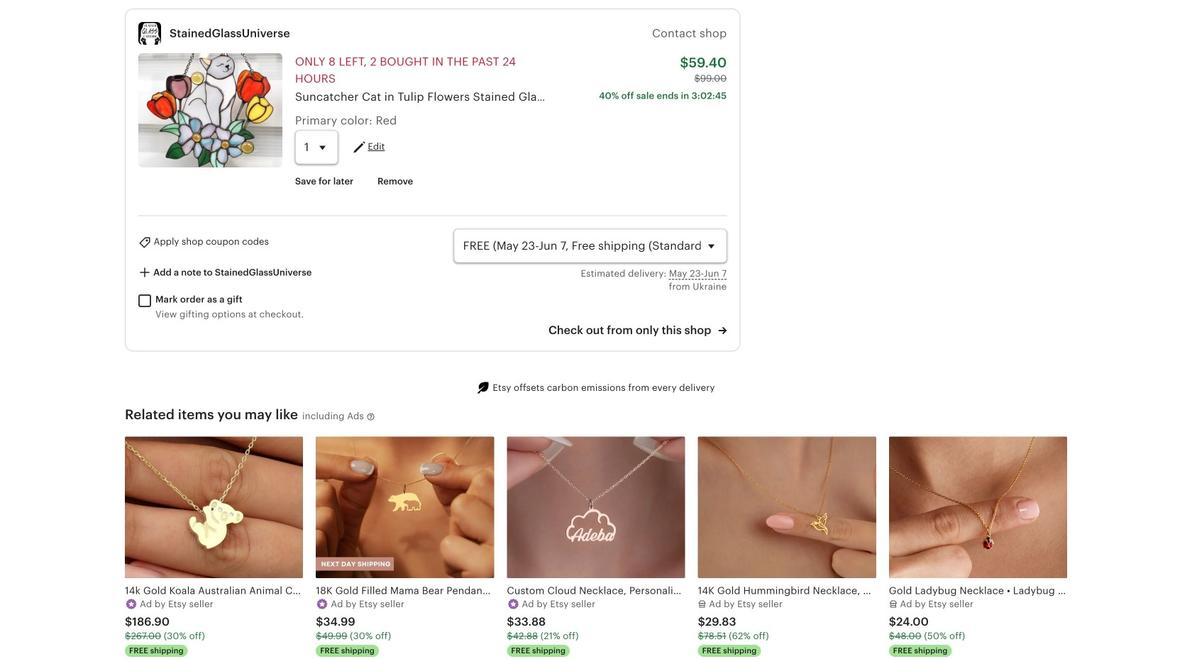 Task type: describe. For each thing, give the bounding box(es) containing it.
custom cloud necklace, personalized cloud jewelry in sterling silver, name your cloud, dainty cloud pendant, gift for mom, lover charm image
[[507, 437, 685, 578]]

18k gold filled mama bear pendant necklace with 925 sterling silver chain | dainty mother's charm | mother's day gift | unique gift for her image
[[316, 437, 494, 578]]

stainedglassuniverse image
[[138, 22, 161, 45]]



Task type: vqa. For each thing, say whether or not it's contained in the screenshot.
14k Gold Koala Australian Animal Charm Necklace, Minimalist Dainty Koala Necklace, Koala Christmas Gift for Her, Animal Jewelry Image
yes



Task type: locate. For each thing, give the bounding box(es) containing it.
14k gold hummingbird necklace, dainty hummingbird necklace, tiny hummingbird pendant, bird charm necklace, humming bird gift, bird lover image
[[698, 437, 876, 578]]

gold ladybug necklace • ladybug necklace silver • ladybird pendant • dainty ladybird necklace • handmade jewelry • christmas gift image
[[889, 437, 1068, 578]]

14k gold koala australian animal charm necklace, minimalist dainty koala necklace, koala christmas gift for her, animal jewelry image
[[125, 437, 303, 578]]

suncatcher cat in tulip flowers stained glass window hanging decor cat art gift window panel glass wall window hangings mother's gift image
[[138, 53, 282, 168]]



